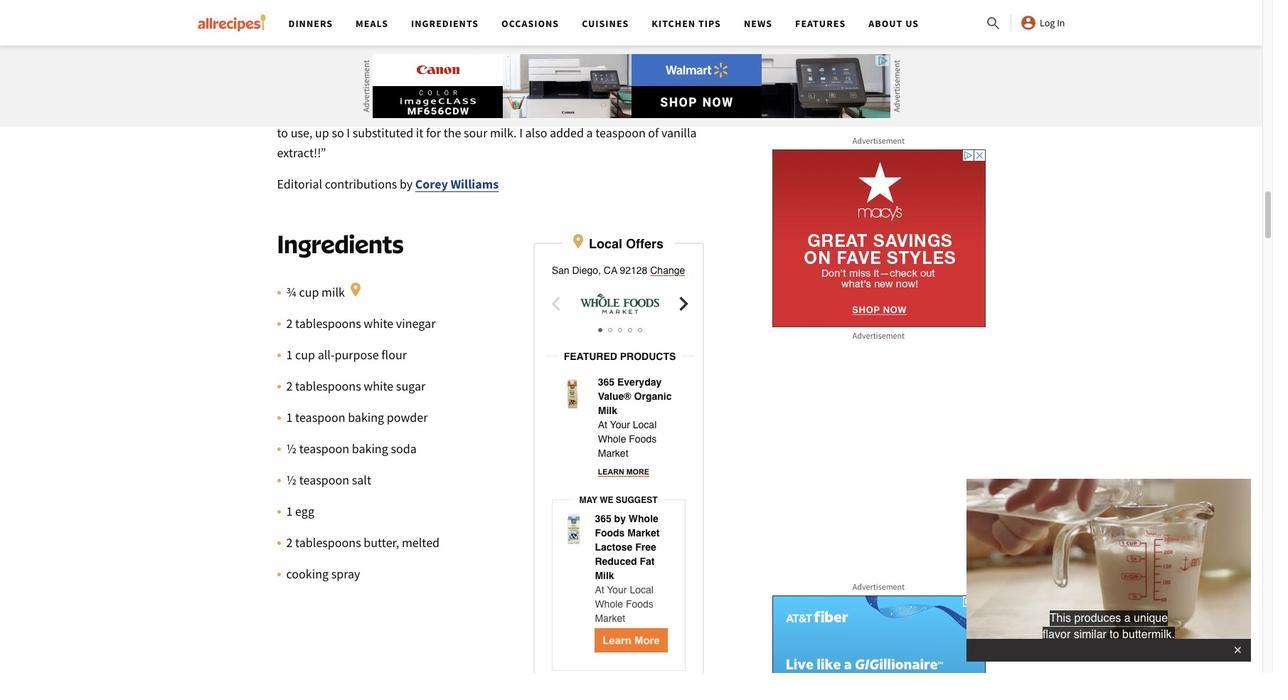 Task type: locate. For each thing, give the bounding box(es) containing it.
says
[[445, 85, 468, 101]]

local down fat
[[630, 584, 654, 596]]

baking for baking powder
[[348, 409, 384, 426]]

your down reduced
[[607, 584, 627, 596]]

1 left egg
[[286, 503, 293, 519]]

i down kitchen
[[668, 34, 672, 50]]

½ for ½ teaspoon salt
[[286, 472, 297, 488]]

news link
[[744, 17, 773, 30]]

corey
[[415, 176, 448, 192]]

1 vertical spatial at
[[595, 584, 604, 596]]

cup for ¾
[[299, 284, 319, 300]]

0 vertical spatial added
[[277, 53, 311, 70]]

white for white sugar
[[364, 378, 394, 394]]

1 vertical spatial ½
[[286, 472, 297, 488]]

at down value®
[[598, 419, 608, 430]]

1 vertical spatial by
[[614, 513, 626, 524]]

milk down reduced
[[595, 570, 614, 581]]

whole up learn
[[598, 433, 626, 445]]

learn more
[[598, 467, 649, 476]]

paliluv link
[[471, 85, 509, 101]]

foods up more
[[629, 433, 657, 445]]

buttermilk
[[526, 105, 583, 121]]

2 2 from the top
[[286, 378, 293, 394]]

baking up salt
[[352, 440, 388, 457]]

we
[[600, 495, 614, 505]]

"these
[[277, 85, 314, 101]]

change
[[650, 265, 685, 276]]

1 1 from the top
[[286, 347, 293, 363]]

2 down 1 egg
[[286, 534, 293, 551]]

0 vertical spatial your
[[610, 419, 630, 430]]

the inside "hands down, the very best pancakes i've ever made," according to one allrecipes community member. "and they were delicious and super fluffy. i also added in some vanilla extract and chocolate chips. delicious!"
[[355, 14, 373, 30]]

whole down suggest
[[629, 513, 659, 524]]

white up flour
[[364, 315, 394, 332]]

2 white from the top
[[364, 378, 394, 394]]

also down kitchen tips
[[674, 34, 696, 50]]

0 vertical spatial vanilla
[[358, 53, 394, 70]]

2 vertical spatial and
[[626, 85, 647, 101]]

tablespoons for white vinegar
[[295, 315, 361, 332]]

teaspoon for salt
[[299, 472, 349, 488]]

2 tablespoons from the top
[[295, 378, 361, 394]]

0 horizontal spatial added
[[277, 53, 311, 70]]

0 vertical spatial 1
[[286, 347, 293, 363]]

foods up lactose
[[595, 527, 625, 539]]

2 for 2 tablespoons white sugar
[[286, 378, 293, 394]]

2 vertical spatial 2
[[286, 534, 293, 551]]

soda
[[391, 440, 417, 457]]

1 left all- on the left
[[286, 347, 293, 363]]

2 vertical spatial foods
[[626, 598, 654, 610]]

365 by whole foods market lactose free reduced fat milk at your local whole foods market
[[595, 513, 660, 624]]

0 vertical spatial foods
[[629, 433, 657, 445]]

365 down "we"
[[595, 513, 612, 524]]

the right "for"
[[444, 125, 461, 141]]

1 horizontal spatial added
[[550, 125, 584, 141]]

0 vertical spatial ingredients
[[411, 17, 479, 30]]

market inside at your local whole foods market
[[598, 448, 629, 459]]

0 horizontal spatial pancakes
[[317, 85, 367, 101]]

1 vertical spatial local
[[633, 419, 657, 430]]

to inside "hands down, the very best pancakes i've ever made," according to one allrecipes community member. "and they were delicious and super fluffy. i also added in some vanilla extract and chocolate chips. delicious!"
[[622, 14, 633, 30]]

2 vertical spatial whole
[[595, 598, 623, 610]]

pancakes up doubled at the top of the page
[[317, 85, 367, 101]]

0 vertical spatial also
[[674, 34, 696, 50]]

melted
[[402, 534, 440, 551]]

at
[[598, 419, 608, 430], [595, 584, 604, 596]]

local down organic
[[633, 419, 657, 430]]

chocolate
[[459, 53, 511, 70]]

2 for 2 tablespoons butter, melted
[[286, 534, 293, 551]]

2 vertical spatial tablespoons
[[295, 534, 361, 551]]

¾
[[286, 284, 297, 300]]

1 vertical spatial foods
[[595, 527, 625, 539]]

92128
[[620, 265, 648, 276]]

0 vertical spatial cup
[[299, 284, 319, 300]]

1 2 from the top
[[286, 315, 293, 332]]

1
[[286, 347, 293, 363], [286, 409, 293, 426], [286, 503, 293, 519]]

member.
[[395, 34, 443, 50]]

1 tablespoons from the top
[[295, 315, 361, 332]]

to left use,
[[277, 125, 288, 141]]

market up learn
[[598, 448, 629, 459]]

very
[[376, 14, 399, 30]]

cup
[[299, 284, 319, 300], [295, 347, 315, 363]]

1 horizontal spatial by
[[614, 513, 626, 524]]

also
[[674, 34, 696, 50], [525, 125, 547, 141]]

2 down ¾ at the top of page
[[286, 315, 293, 332]]

vanilla down community
[[358, 53, 394, 70]]

1 vertical spatial added
[[550, 125, 584, 141]]

3 2 from the top
[[286, 534, 293, 551]]

the
[[355, 14, 373, 30], [366, 105, 383, 121], [444, 125, 461, 141]]

and
[[580, 34, 600, 50], [435, 53, 456, 70], [626, 85, 647, 101]]

offers
[[626, 236, 664, 251]]

with
[[422, 105, 445, 121]]

offer for 365 everyday value® organic milk image
[[553, 375, 592, 411]]

0 horizontal spatial ingredients
[[277, 228, 404, 259]]

your inside 365 by whole foods market lactose free reduced fat milk at your local whole foods market
[[607, 584, 627, 596]]

365 inside 365 everyday value® organic milk
[[598, 376, 615, 388]]

1 vertical spatial cup
[[295, 347, 315, 363]]

powder
[[387, 409, 428, 426]]

and down according
[[580, 34, 600, 50]]

0 vertical spatial the
[[355, 14, 373, 30]]

kitchen tips link
[[652, 17, 721, 30]]

baking down 2 tablespoons white sugar
[[348, 409, 384, 426]]

i left had
[[497, 105, 501, 121]]

foods up learnmore "image"
[[626, 598, 654, 610]]

0 vertical spatial local
[[589, 236, 623, 251]]

tablespoons down all- on the left
[[295, 378, 361, 394]]

2 horizontal spatial and
[[626, 85, 647, 101]]

log
[[1040, 16, 1055, 29]]

1 horizontal spatial ingredients
[[411, 17, 479, 30]]

may we suggest
[[579, 495, 658, 505]]

1 vertical spatial baking
[[352, 440, 388, 457]]

by down may we suggest
[[614, 513, 626, 524]]

fluffy.
[[636, 34, 666, 50]]

0 vertical spatial milk
[[598, 405, 618, 416]]

2 vertical spatial 1
[[286, 503, 293, 519]]

baking for baking soda
[[352, 440, 388, 457]]

the up community
[[355, 14, 373, 30]]

0 horizontal spatial vanilla
[[358, 53, 394, 70]]

1 horizontal spatial pancakes
[[427, 14, 477, 30]]

your
[[610, 419, 630, 430], [607, 584, 627, 596]]

butter,
[[364, 534, 399, 551]]

your down value®
[[610, 419, 630, 430]]

2 down 1 cup all-purpose flour on the left bottom of the page
[[286, 378, 293, 394]]

1 vertical spatial 2
[[286, 378, 293, 394]]

0 horizontal spatial to
[[277, 125, 288, 141]]

0 vertical spatial baking
[[348, 409, 384, 426]]

"and
[[446, 34, 472, 50]]

best
[[401, 14, 424, 30]]

teaspoon up ½ teaspoon salt
[[299, 440, 349, 457]]

1 vertical spatial also
[[525, 125, 547, 141]]

2 vertical spatial the
[[444, 125, 461, 141]]

0 vertical spatial at
[[598, 419, 608, 430]]

change button
[[650, 263, 685, 278]]

2 vertical spatial local
[[630, 584, 654, 596]]

2 horizontal spatial to
[[688, 85, 699, 101]]

by left corey
[[400, 176, 413, 192]]

egg
[[295, 503, 314, 519]]

1 vertical spatial tablespoons
[[295, 378, 361, 394]]

added
[[277, 53, 311, 70], [550, 125, 584, 141]]

ingredients up milk
[[277, 228, 404, 259]]

1 vertical spatial 365
[[595, 513, 612, 524]]

navigation
[[277, 0, 985, 46]]

to
[[622, 14, 633, 30], [688, 85, 699, 101], [277, 125, 288, 141]]

1 horizontal spatial and
[[580, 34, 600, 50]]

delicious
[[529, 34, 577, 50]]

added down allrecipes
[[277, 53, 311, 70]]

0 vertical spatial 2
[[286, 315, 293, 332]]

use,
[[291, 125, 313, 141]]

also down buttermilk
[[525, 125, 547, 141]]

½ up ½ teaspoon salt
[[286, 440, 297, 457]]

meals
[[356, 17, 389, 30]]

1 vertical spatial whole
[[629, 513, 659, 524]]

0 vertical spatial 365
[[598, 376, 615, 388]]

local
[[589, 236, 623, 251], [633, 419, 657, 430], [630, 584, 654, 596]]

1 for teaspoon
[[286, 409, 293, 426]]

navigation containing dinners
[[277, 0, 985, 46]]

at down reduced
[[595, 584, 604, 596]]

½ teaspoon salt
[[286, 472, 371, 488]]

½
[[286, 440, 297, 457], [286, 472, 297, 488]]

organic
[[634, 391, 672, 402]]

spray
[[331, 566, 360, 582]]

san
[[552, 265, 570, 276]]

so
[[332, 125, 344, 141]]

0 horizontal spatial and
[[435, 53, 456, 70]]

1 vertical spatial white
[[364, 378, 394, 394]]

kitchen
[[652, 17, 696, 30]]

teaspoon down hand
[[596, 125, 646, 141]]

3 tablespoons from the top
[[295, 534, 361, 551]]

teaspoon up ½ teaspoon baking soda
[[295, 409, 345, 426]]

foods
[[629, 433, 657, 445], [595, 527, 625, 539], [626, 598, 654, 610]]

added left a
[[550, 125, 584, 141]]

pancakes up the "and
[[427, 14, 477, 30]]

and down the "and
[[435, 53, 456, 70]]

1 up ½ teaspoon baking soda
[[286, 409, 293, 426]]

ingredients link
[[411, 17, 479, 30]]

editorial contributions by corey williams
[[277, 176, 499, 192]]

in
[[1057, 16, 1065, 29]]

0 vertical spatial whole
[[598, 433, 626, 445]]

1 vertical spatial your
[[607, 584, 627, 596]]

to left one
[[622, 14, 633, 30]]

kitchen tips
[[652, 17, 721, 30]]

365 up value®
[[598, 376, 615, 388]]

teaspoon inside '. "light, fluffy, perfect and simple to make. i doubled the recipe with no issue. i had buttermilk on hand that i needed to use, up so i substituted it for the sour milk. i also added a teaspoon of vanilla extract!!"'
[[596, 125, 646, 141]]

whole up learnmore "image"
[[595, 598, 623, 610]]

1 vertical spatial to
[[688, 85, 699, 101]]

and up that
[[626, 85, 647, 101]]

2 1 from the top
[[286, 409, 293, 426]]

white left sugar
[[364, 378, 394, 394]]

teaspoon for baking soda
[[299, 440, 349, 457]]

0 vertical spatial ½
[[286, 440, 297, 457]]

1 vertical spatial vanilla
[[662, 125, 697, 141]]

ingredients inside navigation
[[411, 17, 479, 30]]

tablespoons up all- on the left
[[295, 315, 361, 332]]

advertisement region
[[372, 54, 890, 118], [772, 149, 986, 327], [772, 595, 986, 673]]

home image
[[197, 14, 266, 31]]

cup left all- on the left
[[295, 347, 315, 363]]

1 horizontal spatial vanilla
[[662, 125, 697, 141]]

editorial
[[277, 176, 322, 192]]

i right milk.
[[519, 125, 523, 141]]

"these pancakes are amazing," says paliluv
[[277, 85, 509, 101]]

1 vertical spatial pancakes
[[317, 85, 367, 101]]

1 white from the top
[[364, 315, 394, 332]]

"hands down, the very best pancakes i've ever made," according to one allrecipes community member. "and they were delicious and super fluffy. i also added in some vanilla extract and chocolate chips. delicious!"
[[277, 14, 696, 70]]

tablespoons up cooking spray
[[295, 534, 361, 551]]

market up free
[[628, 527, 660, 539]]

365 inside 365 by whole foods market lactose free reduced fat milk at your local whole foods market
[[595, 513, 612, 524]]

local inside 365 by whole foods market lactose free reduced fat milk at your local whole foods market
[[630, 584, 654, 596]]

2 vertical spatial to
[[277, 125, 288, 141]]

milk down value®
[[598, 405, 618, 416]]

lactose
[[595, 541, 633, 553]]

market
[[598, 448, 629, 459], [628, 527, 660, 539], [595, 613, 625, 624]]

0 horizontal spatial also
[[525, 125, 547, 141]]

ingredients up the "and
[[411, 17, 479, 30]]

0 vertical spatial white
[[364, 315, 394, 332]]

0 vertical spatial advertisement region
[[372, 54, 890, 118]]

teaspoon up egg
[[299, 472, 349, 488]]

0 vertical spatial and
[[580, 34, 600, 50]]

1 cup all-purpose flour
[[286, 347, 407, 363]]

whole
[[598, 433, 626, 445], [629, 513, 659, 524], [595, 598, 623, 610]]

1 vertical spatial and
[[435, 53, 456, 70]]

½ up 1 egg
[[286, 472, 297, 488]]

also inside "hands down, the very best pancakes i've ever made," according to one allrecipes community member. "and they were delicious and super fluffy. i also added in some vanilla extract and chocolate chips. delicious!"
[[674, 34, 696, 50]]

white for white vinegar
[[364, 315, 394, 332]]

1 vertical spatial 1
[[286, 409, 293, 426]]

vanilla down needed
[[662, 125, 697, 141]]

0 vertical spatial market
[[598, 448, 629, 459]]

ingredients
[[411, 17, 479, 30], [277, 228, 404, 259]]

0 horizontal spatial by
[[400, 176, 413, 192]]

milk
[[598, 405, 618, 416], [595, 570, 614, 581]]

1 ½ from the top
[[286, 440, 297, 457]]

2 ½ from the top
[[286, 472, 297, 488]]

local inside at your local whole foods market
[[633, 419, 657, 430]]

0 vertical spatial pancakes
[[427, 14, 477, 30]]

cup right ¾ at the top of page
[[299, 284, 319, 300]]

market up learnmore "image"
[[595, 613, 625, 624]]

meals link
[[356, 17, 389, 30]]

about us link
[[869, 17, 919, 30]]

0 vertical spatial tablespoons
[[295, 315, 361, 332]]

0 vertical spatial to
[[622, 14, 633, 30]]

the down are
[[366, 105, 383, 121]]

baking
[[348, 409, 384, 426], [352, 440, 388, 457]]

local up ca
[[589, 236, 623, 251]]

to up needed
[[688, 85, 699, 101]]

pancakes
[[427, 14, 477, 30], [317, 85, 367, 101]]

1 horizontal spatial also
[[674, 34, 696, 50]]

whole foods market logo image
[[570, 290, 670, 318]]

1 horizontal spatial to
[[622, 14, 633, 30]]

1 vertical spatial milk
[[595, 570, 614, 581]]

that
[[632, 105, 654, 121]]

by
[[400, 176, 413, 192], [614, 513, 626, 524]]

at your local whole foods market
[[598, 419, 657, 459]]



Task type: describe. For each thing, give the bounding box(es) containing it.
dinners link
[[288, 17, 333, 30]]

occasions
[[502, 17, 559, 30]]

in
[[314, 53, 324, 70]]

tablespoons for butter, melted
[[295, 534, 361, 551]]

2 tablespoons white vinegar
[[286, 315, 436, 332]]

.
[[509, 85, 512, 101]]

featured
[[564, 351, 617, 362]]

purpose
[[335, 347, 379, 363]]

dinners
[[288, 17, 333, 30]]

1 for cup
[[286, 347, 293, 363]]

365 everyday value® organic milk
[[598, 376, 672, 416]]

were
[[500, 34, 527, 50]]

milk inside 365 everyday value® organic milk
[[598, 405, 618, 416]]

milk.
[[490, 125, 517, 141]]

substituted
[[353, 125, 414, 141]]

community
[[332, 34, 393, 50]]

also inside '. "light, fluffy, perfect and simple to make. i doubled the recipe with no issue. i had buttermilk on hand that i needed to use, up so i substituted it for the sour milk. i also added a teaspoon of vanilla extract!!"'
[[525, 125, 547, 141]]

up
[[315, 125, 329, 141]]

some
[[327, 53, 356, 70]]

suggest
[[616, 495, 658, 505]]

1 vertical spatial ingredients
[[277, 228, 404, 259]]

products
[[620, 351, 676, 362]]

one
[[636, 14, 656, 30]]

3 1 from the top
[[286, 503, 293, 519]]

flour
[[382, 347, 407, 363]]

i inside "hands down, the very best pancakes i've ever made," according to one allrecipes community member. "and they were delicious and super fluffy. i also added in some vanilla extract and chocolate chips. delicious!"
[[668, 34, 672, 50]]

of
[[648, 125, 659, 141]]

on
[[585, 105, 599, 121]]

news
[[744, 17, 773, 30]]

features
[[795, 17, 846, 30]]

sour
[[464, 125, 488, 141]]

2 vertical spatial advertisement region
[[772, 595, 986, 673]]

salt
[[352, 472, 371, 488]]

reduced
[[595, 556, 637, 567]]

added inside "hands down, the very best pancakes i've ever made," according to one allrecipes community member. "and they were delicious and super fluffy. i also added in some vanilla extract and chocolate chips. delicious!"
[[277, 53, 311, 70]]

. "light, fluffy, perfect and simple to make. i doubled the recipe with no issue. i had buttermilk on hand that i needed to use, up so i substituted it for the sour milk. i also added a teaspoon of vanilla extract!!"
[[277, 85, 703, 161]]

about us
[[869, 17, 919, 30]]

about
[[869, 17, 903, 30]]

at inside 365 by whole foods market lactose free reduced fat milk at your local whole foods market
[[595, 584, 604, 596]]

issue.
[[464, 105, 495, 121]]

extract
[[396, 53, 433, 70]]

recipe
[[386, 105, 419, 121]]

½ for ½ teaspoon baking soda
[[286, 440, 297, 457]]

i right make.
[[312, 105, 316, 121]]

contributions
[[325, 176, 397, 192]]

1 vertical spatial advertisement region
[[772, 149, 986, 327]]

2 for 2 tablespoons white vinegar
[[286, 315, 293, 332]]

milk inside 365 by whole foods market lactose free reduced fat milk at your local whole foods market
[[595, 570, 614, 581]]

delicious!"
[[548, 53, 605, 70]]

local offers
[[589, 236, 664, 251]]

tablespoons for white sugar
[[295, 378, 361, 394]]

vinegar
[[396, 315, 436, 332]]

fluffy,
[[553, 85, 583, 101]]

learn
[[598, 467, 624, 476]]

more
[[627, 467, 649, 476]]

hand
[[602, 105, 629, 121]]

diego,
[[572, 265, 601, 276]]

365 for 365 everyday value® organic milk
[[598, 376, 615, 388]]

vanilla inside '. "light, fluffy, perfect and simple to make. i doubled the recipe with no issue. i had buttermilk on hand that i needed to use, up so i substituted it for the sour milk. i also added a teaspoon of vanilla extract!!"'
[[662, 125, 697, 141]]

simple
[[649, 85, 685, 101]]

i right that
[[656, 105, 660, 121]]

featured products
[[561, 351, 679, 362]]

free
[[635, 541, 656, 553]]

i right so
[[347, 125, 350, 141]]

cooking spray
[[286, 566, 360, 582]]

teaspoon for baking powder
[[295, 409, 345, 426]]

0 vertical spatial by
[[400, 176, 413, 192]]

cup for 1
[[295, 347, 315, 363]]

365 for 365 by whole foods market lactose free reduced fat milk at your local whole foods market
[[595, 513, 612, 524]]

and inside '. "light, fluffy, perfect and simple to make. i doubled the recipe with no issue. i had buttermilk on hand that i needed to use, up so i substituted it for the sour milk. i also added a teaspoon of vanilla extract!!"'
[[626, 85, 647, 101]]

according
[[567, 14, 620, 30]]

account image
[[1020, 14, 1037, 31]]

ever
[[501, 14, 524, 30]]

1 vertical spatial the
[[366, 105, 383, 121]]

learnmore image
[[595, 628, 668, 653]]

features link
[[795, 17, 846, 30]]

needed
[[662, 105, 703, 121]]

cooking
[[286, 566, 329, 582]]

pancakes inside "hands down, the very best pancakes i've ever made," according to one allrecipes community member. "and they were delicious and super fluffy. i also added in some vanilla extract and chocolate chips. delicious!"
[[427, 14, 477, 30]]

log in link
[[1020, 14, 1065, 31]]

corey williams link
[[415, 176, 499, 192]]

ca
[[604, 265, 617, 276]]

cuisines
[[582, 17, 629, 30]]

1 vertical spatial market
[[628, 527, 660, 539]]

make.
[[277, 105, 310, 121]]

i've
[[479, 14, 498, 30]]

value®
[[598, 391, 632, 402]]

had
[[503, 105, 524, 121]]

1 egg
[[286, 503, 314, 519]]

search image
[[985, 15, 1002, 32]]

"light,
[[515, 85, 551, 101]]

they
[[474, 34, 498, 50]]

1 teaspoon baking powder
[[286, 409, 428, 426]]

log in
[[1040, 16, 1065, 29]]

2 vertical spatial market
[[595, 613, 625, 624]]

all-
[[318, 347, 335, 363]]

your inside at your local whole foods market
[[610, 419, 630, 430]]

learn more button
[[598, 467, 649, 477]]

williams
[[451, 176, 499, 192]]

are
[[370, 85, 387, 101]]

fat
[[640, 556, 655, 567]]

at inside at your local whole foods market
[[598, 419, 608, 430]]

vanilla inside "hands down, the very best pancakes i've ever made," according to one allrecipes community member. "and they were delicious and super fluffy. i also added in some vanilla extract and chocolate chips. delicious!"
[[358, 53, 394, 70]]

paliluv
[[471, 85, 509, 101]]

down,
[[319, 14, 353, 30]]

foods inside at your local whole foods market
[[629, 433, 657, 445]]

by inside 365 by whole foods market lactose free reduced fat milk at your local whole foods market
[[614, 513, 626, 524]]

super
[[603, 34, 633, 50]]

added inside '. "light, fluffy, perfect and simple to make. i doubled the recipe with no issue. i had buttermilk on hand that i needed to use, up so i substituted it for the sour milk. i also added a teaspoon of vanilla extract!!"'
[[550, 125, 584, 141]]

tips
[[699, 17, 721, 30]]

perfect
[[586, 85, 624, 101]]

it
[[416, 125, 424, 141]]

extract!!"
[[277, 144, 326, 161]]

everyday
[[618, 376, 662, 388]]

whole inside at your local whole foods market
[[598, 433, 626, 445]]

allrecipes
[[277, 34, 329, 50]]



Task type: vqa. For each thing, say whether or not it's contained in the screenshot.
the Foods within the At Your Local Whole Foods Market
yes



